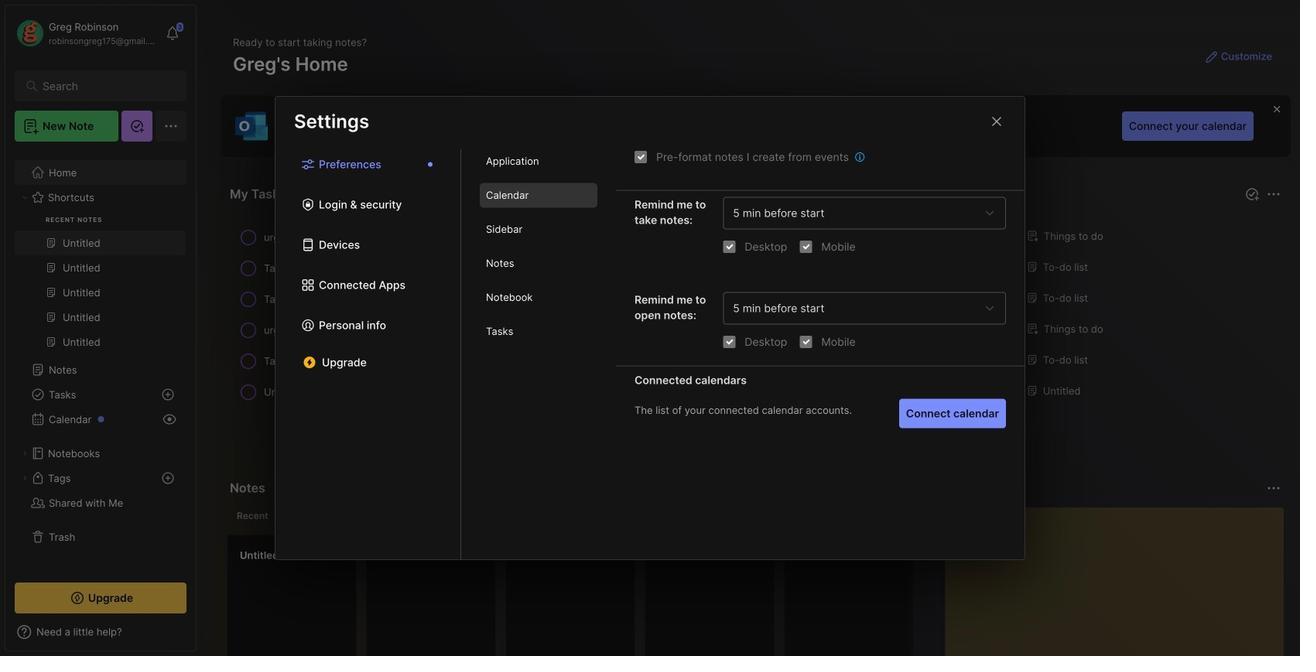 Task type: locate. For each thing, give the bounding box(es) containing it.
row group
[[227, 222, 1285, 408], [227, 535, 1300, 656]]

tab list
[[276, 149, 461, 560], [461, 149, 616, 560], [230, 507, 920, 526]]

none search field inside main element
[[43, 77, 166, 95]]

1 vertical spatial row group
[[227, 535, 1300, 656]]

tree inside main element
[[5, 91, 196, 569]]

expand notebooks image
[[20, 449, 29, 458]]

group inside tree
[[15, 115, 186, 364]]

expand tags image
[[20, 474, 29, 483]]

None checkbox
[[635, 151, 647, 163], [723, 241, 735, 253], [800, 241, 812, 253], [723, 336, 735, 348], [800, 336, 812, 348], [635, 151, 647, 163], [723, 241, 735, 253], [800, 241, 812, 253], [723, 336, 735, 348], [800, 336, 812, 348]]

close image
[[988, 112, 1006, 131]]

group
[[15, 115, 186, 364]]

tree
[[5, 91, 196, 569]]

0 vertical spatial row group
[[227, 222, 1285, 408]]

tab
[[480, 149, 598, 174], [480, 183, 598, 208], [480, 217, 598, 242], [480, 251, 598, 276], [480, 285, 598, 310], [480, 319, 598, 344], [230, 507, 275, 526], [282, 507, 344, 526]]

None search field
[[43, 77, 166, 95]]



Task type: describe. For each thing, give the bounding box(es) containing it.
Remind me to open notes: text field
[[733, 302, 979, 315]]

Remind me to take notes: text field
[[733, 207, 979, 220]]

Remind me to take notes: field
[[723, 197, 1006, 229]]

Start writing… text field
[[958, 508, 1283, 656]]

Remind me to open notes: field
[[723, 292, 1006, 325]]

main element
[[0, 0, 201, 656]]

new task image
[[1245, 187, 1260, 202]]

1 row group from the top
[[227, 222, 1285, 408]]

2 row group from the top
[[227, 535, 1300, 656]]

Search text field
[[43, 79, 166, 94]]



Task type: vqa. For each thing, say whether or not it's contained in the screenshot.
add tag Icon
no



